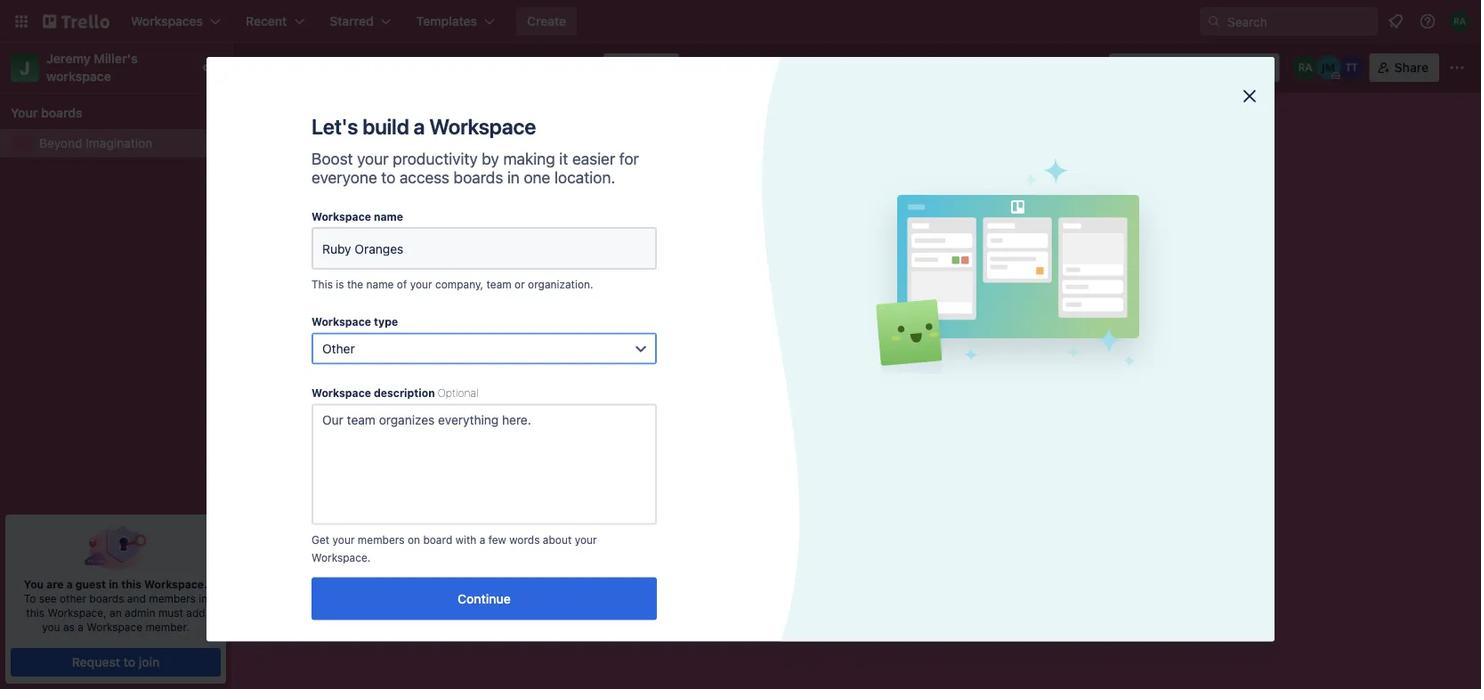 Task type: describe. For each thing, give the bounding box(es) containing it.
this is the name of your company, team or organization.
[[312, 278, 593, 291]]

boards inside you are a guest in this workspace. to see other boards and members in this workspace, an admin must add you as a workspace member.
[[89, 592, 124, 604]]

Board name text field
[[246, 53, 415, 82]]

filters for 1 card matches filters
[[603, 140, 636, 155]]

jeremy
[[46, 51, 91, 66]]

create for create instagram
[[260, 415, 298, 429]]

workspace up by on the left
[[429, 114, 536, 139]]

1 vertical spatial imagination
[[86, 136, 152, 150]]

0 horizontal spatial beyond
[[39, 136, 82, 150]]

request to join button
[[11, 648, 221, 677]]

are
[[46, 578, 64, 590]]

workspace type
[[312, 316, 398, 328]]

by
[[482, 149, 499, 168]]

jeremy miller's workspace
[[46, 51, 141, 84]]

ruby anderson (rubyanderson7) image
[[1449, 11, 1471, 32]]

words
[[509, 533, 540, 546]]

3 cards match filters
[[260, 140, 378, 155]]

team
[[487, 278, 512, 291]]

board
[[634, 60, 669, 75]]

your
[[11, 105, 38, 120]]

get your members on board with a few words about your workspace.
[[312, 533, 597, 564]]

your right about
[[575, 533, 597, 546]]

other
[[322, 341, 355, 356]]

create button
[[516, 7, 577, 36]]

1 vertical spatial this
[[26, 606, 45, 619]]

admin
[[125, 606, 155, 619]]

j
[[20, 57, 30, 78]]

continue
[[458, 591, 511, 606]]

about
[[543, 533, 572, 546]]

meeting
[[303, 536, 350, 551]]

of
[[397, 278, 407, 291]]

workspace description optional
[[312, 387, 479, 399]]

optional
[[438, 387, 479, 399]]

create from template… image
[[456, 575, 470, 590]]

everyone
[[312, 168, 377, 187]]

4
[[1199, 60, 1207, 75]]

0 vertical spatial name
[[374, 210, 403, 223]]

workspace. inside you are a guest in this workspace. to see other boards and members in this workspace, an admin must add you as a workspace member.
[[144, 578, 208, 590]]

filters
[[1136, 60, 1173, 75]]

with
[[455, 533, 477, 546]]

ruby anderson (rubyanderson7) image
[[1293, 55, 1318, 80]]

workspace inside you are a guest in this workspace. to see other boards and members in this workspace, an admin must add you as a workspace member.
[[87, 620, 142, 633]]

board link
[[604, 53, 679, 82]]

kickoff meeting link
[[260, 534, 466, 552]]

a right are on the bottom left of the page
[[66, 578, 73, 590]]

boost
[[312, 149, 353, 168]]

in inside boost your productivity by making it easier for everyone to access boards in one location.
[[507, 168, 520, 187]]

1 vertical spatial in
[[109, 578, 119, 590]]

kickoff
[[260, 536, 300, 551]]

1 for 1
[[306, 439, 311, 452]]

board
[[423, 533, 452, 546]]

other
[[60, 592, 86, 604]]

0 notifications image
[[1385, 11, 1407, 32]]

guest
[[76, 578, 106, 590]]

members inside 'get your members on board with a few words about your workspace.'
[[358, 533, 405, 546]]

automation
[[1027, 60, 1095, 75]]

on
[[408, 533, 420, 546]]

create linkedin
[[260, 172, 350, 187]]

easier
[[572, 149, 615, 168]]

your inside boost your productivity by making it easier for everyone to access boards in one location.
[[357, 149, 389, 168]]

1 vertical spatial add
[[278, 575, 301, 590]]

join
[[139, 655, 160, 669]]

boards inside boost your productivity by making it easier for everyone to access boards in one location.
[[454, 168, 503, 187]]

sm image
[[1002, 53, 1027, 78]]

instagram
[[302, 415, 359, 429]]

type
[[374, 316, 398, 328]]

a right as
[[78, 620, 84, 633]]

power-ups button
[[887, 53, 999, 82]]

it
[[559, 149, 568, 168]]

a down kickoff meeting
[[305, 575, 311, 590]]

you
[[42, 620, 60, 633]]

this
[[312, 278, 333, 291]]

miller's
[[94, 51, 138, 66]]

your boards
[[11, 105, 82, 120]]

an
[[110, 606, 122, 619]]

company,
[[435, 278, 484, 291]]

match for 0 cards match filters
[[812, 140, 848, 155]]

your right of
[[410, 278, 432, 291]]

3
[[260, 140, 268, 155]]

power-ups
[[923, 60, 988, 75]]

get
[[312, 533, 330, 546]]

members inside you are a guest in this workspace. to see other boards and members in this workspace, an admin must add you as a workspace member.
[[149, 592, 196, 604]]

you are a guest in this workspace. to see other boards and members in this workspace, an admin must add you as a workspace member.
[[24, 578, 208, 633]]

all
[[1259, 60, 1273, 75]]

thinking
[[513, 183, 562, 198]]

and
[[127, 592, 146, 604]]

0 horizontal spatial add a card button
[[249, 568, 449, 597]]

primary element
[[0, 0, 1481, 43]]

cards for 0
[[777, 140, 809, 155]]

workspace for workspace type
[[312, 316, 371, 328]]

0 cards match filters
[[766, 140, 884, 155]]

1 card matches filters
[[513, 140, 636, 155]]

beyond imagination link
[[39, 134, 199, 152]]

to inside "button"
[[123, 655, 135, 669]]

starred icon image
[[207, 136, 221, 150]]

description
[[374, 387, 435, 399]]

power-
[[923, 60, 965, 75]]

0
[[766, 140, 773, 155]]

share button
[[1370, 53, 1439, 82]]

open information menu image
[[1419, 12, 1437, 30]]

a right the build
[[414, 114, 425, 139]]

add
[[186, 606, 205, 619]]

member.
[[145, 620, 189, 633]]

let's
[[312, 114, 358, 139]]

2 vertical spatial card
[[315, 575, 341, 590]]

Our team organizes everything here. text field
[[312, 404, 657, 525]]

share
[[1395, 60, 1429, 75]]

0 vertical spatial add a card
[[531, 229, 594, 244]]

match for 3 cards match filters
[[306, 140, 342, 155]]

create linkedin link
[[260, 171, 466, 189]]

0 vertical spatial add a card button
[[502, 223, 701, 251]]



Task type: locate. For each thing, give the bounding box(es) containing it.
0 horizontal spatial beyond imagination
[[39, 136, 152, 150]]

1 cards from the left
[[271, 140, 303, 155]]

create down 3
[[260, 172, 298, 187]]

1 horizontal spatial in
[[199, 592, 208, 604]]

to left join
[[123, 655, 135, 669]]

1 down create instagram
[[306, 439, 311, 452]]

0 vertical spatial add
[[531, 229, 554, 244]]

see
[[39, 592, 57, 604]]

workspace
[[46, 69, 111, 84]]

1 vertical spatial add a card button
[[249, 568, 449, 597]]

workspace.
[[312, 551, 371, 564], [144, 578, 208, 590]]

beyond
[[255, 58, 312, 77], [39, 136, 82, 150]]

imagination
[[316, 58, 406, 77], [86, 136, 152, 150]]

filters for 3 cards match filters
[[345, 140, 378, 155]]

workspace up other
[[312, 316, 371, 328]]

workspace down "everyone"
[[312, 210, 371, 223]]

card up organization.
[[568, 229, 594, 244]]

ups
[[965, 60, 988, 75]]

add down thinking
[[531, 229, 554, 244]]

1 horizontal spatial cards
[[777, 140, 809, 155]]

1
[[513, 140, 518, 155], [306, 439, 311, 452]]

1 for 1 card matches filters
[[513, 140, 518, 155]]

boards right your
[[41, 105, 82, 120]]

one
[[524, 168, 550, 187]]

Workspace name text field
[[312, 227, 657, 270]]

your right get
[[333, 533, 355, 546]]

create for create linkedin
[[260, 172, 298, 187]]

create from template… image
[[961, 180, 976, 194]]

2 horizontal spatial in
[[507, 168, 520, 187]]

0 vertical spatial in
[[507, 168, 520, 187]]

your up the create linkedin link
[[357, 149, 389, 168]]

add a card button
[[502, 223, 701, 251], [249, 568, 449, 597]]

color: bold red, title: "thoughts" element
[[513, 171, 562, 184]]

0 vertical spatial to
[[381, 168, 396, 187]]

add a card down kickoff meeting
[[278, 575, 341, 590]]

workspace visible button
[[451, 53, 600, 82]]

beyond imagination down the your boards with 1 items element
[[39, 136, 152, 150]]

members left on
[[358, 533, 405, 546]]

0 horizontal spatial match
[[306, 140, 342, 155]]

card
[[522, 140, 547, 155], [568, 229, 594, 244], [315, 575, 341, 590]]

1 horizontal spatial filters
[[603, 140, 636, 155]]

terry turtle (terryturtle) image right ruby anderson (rubyanderson7) icon
[[1339, 55, 1364, 80]]

let's build a workspace
[[312, 114, 536, 139]]

0 vertical spatial workspace.
[[312, 551, 371, 564]]

1 horizontal spatial terry turtle (terryturtle) image
[[1339, 55, 1364, 80]]

workspace for workspace visible
[[483, 60, 548, 75]]

boards up an
[[89, 592, 124, 604]]

in right guest
[[109, 578, 119, 590]]

members
[[358, 533, 405, 546], [149, 592, 196, 604]]

workspace. up must on the left bottom of page
[[144, 578, 208, 590]]

1 vertical spatial members
[[149, 592, 196, 604]]

2 vertical spatial create
[[260, 415, 298, 429]]

for
[[619, 149, 639, 168]]

0 horizontal spatial terry turtle (terryturtle) image
[[449, 435, 470, 456]]

0 horizontal spatial card
[[315, 575, 341, 590]]

this down 'to'
[[26, 606, 45, 619]]

clear all
[[1225, 60, 1273, 75]]

few
[[488, 533, 506, 546]]

1 horizontal spatial workspace.
[[312, 551, 371, 564]]

clear
[[1225, 60, 1256, 75]]

beyond imagination inside text field
[[255, 58, 406, 77]]

to left access
[[381, 168, 396, 187]]

0 horizontal spatial this
[[26, 606, 45, 619]]

name left of
[[366, 278, 394, 291]]

workspace. down meeting
[[312, 551, 371, 564]]

0 horizontal spatial cards
[[271, 140, 303, 155]]

0 horizontal spatial add
[[278, 575, 301, 590]]

0 vertical spatial create
[[527, 14, 566, 28]]

1 horizontal spatial members
[[358, 533, 405, 546]]

filters for 0 cards match filters
[[851, 140, 884, 155]]

workspace visible
[[483, 60, 589, 75]]

a
[[414, 114, 425, 139], [557, 229, 564, 244], [480, 533, 485, 546], [305, 575, 311, 590], [66, 578, 73, 590], [78, 620, 84, 633]]

add down kickoff
[[278, 575, 301, 590]]

star or unstar board image
[[426, 61, 440, 75]]

build
[[362, 114, 409, 139]]

as
[[63, 620, 75, 633]]

match down let's
[[306, 140, 342, 155]]

1 horizontal spatial boards
[[89, 592, 124, 604]]

in left one
[[507, 168, 520, 187]]

1 horizontal spatial 1
[[513, 140, 518, 155]]

0 horizontal spatial in
[[109, 578, 119, 590]]

0 vertical spatial this
[[121, 578, 142, 590]]

Search field
[[1221, 8, 1377, 35]]

a inside 'get your members on board with a few words about your workspace.'
[[480, 533, 485, 546]]

2 filters from the left
[[603, 140, 636, 155]]

a left few
[[480, 533, 485, 546]]

match
[[306, 140, 342, 155], [812, 140, 848, 155]]

2 horizontal spatial filters
[[851, 140, 884, 155]]

0 vertical spatial beyond imagination
[[255, 58, 406, 77]]

cards right 3
[[271, 140, 303, 155]]

1 horizontal spatial to
[[381, 168, 396, 187]]

to
[[24, 592, 36, 604]]

workspace up instagram
[[312, 387, 371, 399]]

1 horizontal spatial add a card
[[531, 229, 594, 244]]

making
[[503, 149, 555, 168]]

workspace inside button
[[483, 60, 548, 75]]

request to join
[[72, 655, 160, 669]]

beyond inside text field
[[255, 58, 312, 77]]

0 horizontal spatial 1
[[306, 439, 311, 452]]

0 horizontal spatial filters
[[345, 140, 378, 155]]

2 match from the left
[[812, 140, 848, 155]]

1 filters from the left
[[345, 140, 378, 155]]

workspace for workspace name
[[312, 210, 371, 223]]

request
[[72, 655, 120, 669]]

workspace left "visible"
[[483, 60, 548, 75]]

add
[[531, 229, 554, 244], [278, 575, 301, 590]]

automation button
[[1002, 53, 1106, 82]]

location.
[[555, 168, 615, 187]]

1 right by on the left
[[513, 140, 518, 155]]

imagination up the build
[[316, 58, 406, 77]]

thinking link
[[513, 182, 719, 199]]

1 horizontal spatial imagination
[[316, 58, 406, 77]]

beyond down your boards at the left top of the page
[[39, 136, 82, 150]]

boards right access
[[454, 168, 503, 187]]

1 match from the left
[[306, 140, 342, 155]]

cards right 0 at the top right
[[777, 140, 809, 155]]

0 horizontal spatial imagination
[[86, 136, 152, 150]]

2 vertical spatial boards
[[89, 592, 124, 604]]

thoughts
[[513, 172, 562, 184]]

card up one
[[522, 140, 547, 155]]

create up workspace visible
[[527, 14, 566, 28]]

1 vertical spatial beyond
[[39, 136, 82, 150]]

name
[[374, 210, 403, 223], [366, 278, 394, 291]]

to inside boost your productivity by making it easier for everyone to access boards in one location.
[[381, 168, 396, 187]]

1 horizontal spatial match
[[812, 140, 848, 155]]

continue button
[[312, 577, 657, 620]]

0 horizontal spatial add a card
[[278, 575, 341, 590]]

2 cards from the left
[[777, 140, 809, 155]]

to
[[381, 168, 396, 187], [123, 655, 135, 669]]

1 vertical spatial terry turtle (terryturtle) image
[[449, 435, 470, 456]]

back to home image
[[43, 7, 109, 36]]

beyond imagination up let's
[[255, 58, 406, 77]]

1 vertical spatial workspace.
[[144, 578, 208, 590]]

thoughts thinking
[[513, 172, 562, 198]]

filters
[[345, 140, 378, 155], [603, 140, 636, 155], [851, 140, 884, 155]]

cards
[[271, 140, 303, 155], [777, 140, 809, 155]]

imagination inside text field
[[316, 58, 406, 77]]

create inside button
[[527, 14, 566, 28]]

0 horizontal spatial boards
[[41, 105, 82, 120]]

1 vertical spatial to
[[123, 655, 135, 669]]

kickoff meeting
[[260, 536, 350, 551]]

card down meeting
[[315, 575, 341, 590]]

cards for 3
[[271, 140, 303, 155]]

1 horizontal spatial add a card button
[[502, 223, 701, 251]]

1 vertical spatial card
[[568, 229, 594, 244]]

1 horizontal spatial add
[[531, 229, 554, 244]]

beyond up let's
[[255, 58, 312, 77]]

workspace
[[483, 60, 548, 75], [429, 114, 536, 139], [312, 210, 371, 223], [312, 316, 371, 328], [312, 387, 371, 399], [87, 620, 142, 633]]

2 vertical spatial in
[[199, 592, 208, 604]]

boards inside the your boards with 1 items element
[[41, 105, 82, 120]]

or
[[515, 278, 525, 291]]

add a card button down 'thinking' link
[[502, 223, 701, 251]]

a up organization.
[[557, 229, 564, 244]]

0 horizontal spatial workspace.
[[144, 578, 208, 590]]

is
[[336, 278, 344, 291]]

terry turtle (terryturtle) image down 'optional'
[[449, 435, 470, 456]]

match right 0 at the top right
[[812, 140, 848, 155]]

create instagram link
[[260, 413, 466, 431]]

3 filters from the left
[[851, 140, 884, 155]]

1 vertical spatial create
[[260, 172, 298, 187]]

create for create
[[527, 14, 566, 28]]

1 horizontal spatial card
[[522, 140, 547, 155]]

1 vertical spatial boards
[[454, 168, 503, 187]]

access
[[400, 168, 450, 187]]

0 vertical spatial members
[[358, 533, 405, 546]]

show menu image
[[1448, 59, 1466, 77]]

terry turtle (terryturtle) image
[[1339, 55, 1364, 80], [449, 435, 470, 456]]

1 horizontal spatial beyond
[[255, 58, 312, 77]]

1 vertical spatial beyond imagination
[[39, 136, 152, 150]]

1 horizontal spatial this
[[121, 578, 142, 590]]

visible
[[552, 60, 589, 75]]

2 horizontal spatial boards
[[454, 168, 503, 187]]

workspace name
[[312, 210, 403, 223]]

1 vertical spatial 1
[[306, 439, 311, 452]]

workspace,
[[48, 606, 107, 619]]

2 horizontal spatial card
[[568, 229, 594, 244]]

members up must on the left bottom of page
[[149, 592, 196, 604]]

create left instagram
[[260, 415, 298, 429]]

this up and
[[121, 578, 142, 590]]

add a card up organization.
[[531, 229, 594, 244]]

matches
[[551, 140, 600, 155]]

the
[[347, 278, 363, 291]]

0 horizontal spatial to
[[123, 655, 135, 669]]

workspace. inside 'get your members on board with a few words about your workspace.'
[[312, 551, 371, 564]]

1 horizontal spatial beyond imagination
[[255, 58, 406, 77]]

search image
[[1207, 14, 1221, 28]]

your boards with 1 items element
[[11, 102, 212, 124]]

0 vertical spatial imagination
[[316, 58, 406, 77]]

0 vertical spatial boards
[[41, 105, 82, 120]]

linkedin
[[302, 172, 350, 187]]

jeremy miller (jeremymiller198) image
[[1316, 55, 1341, 80]]

organization.
[[528, 278, 593, 291]]

name down the create linkedin link
[[374, 210, 403, 223]]

clear all button
[[1218, 53, 1280, 82]]

customize views image
[[688, 59, 706, 77]]

0 vertical spatial beyond
[[255, 58, 312, 77]]

0 vertical spatial 1
[[513, 140, 518, 155]]

0 horizontal spatial members
[[149, 592, 196, 604]]

must
[[158, 606, 183, 619]]

workspace for workspace description optional
[[312, 387, 371, 399]]

0 vertical spatial terry turtle (terryturtle) image
[[1339, 55, 1364, 80]]

in up add on the bottom of the page
[[199, 592, 208, 604]]

imagination down the your boards with 1 items element
[[86, 136, 152, 150]]

you
[[24, 578, 44, 590]]

this
[[121, 578, 142, 590], [26, 606, 45, 619]]

productivity
[[393, 149, 478, 168]]

1 vertical spatial add a card
[[278, 575, 341, 590]]

add a card button down kickoff meeting link
[[249, 568, 449, 597]]

create instagram
[[260, 415, 359, 429]]

0 vertical spatial card
[[522, 140, 547, 155]]

1 vertical spatial name
[[366, 278, 394, 291]]

workspace down an
[[87, 620, 142, 633]]

add a card
[[531, 229, 594, 244], [278, 575, 341, 590]]



Task type: vqa. For each thing, say whether or not it's contained in the screenshot.
Details
no



